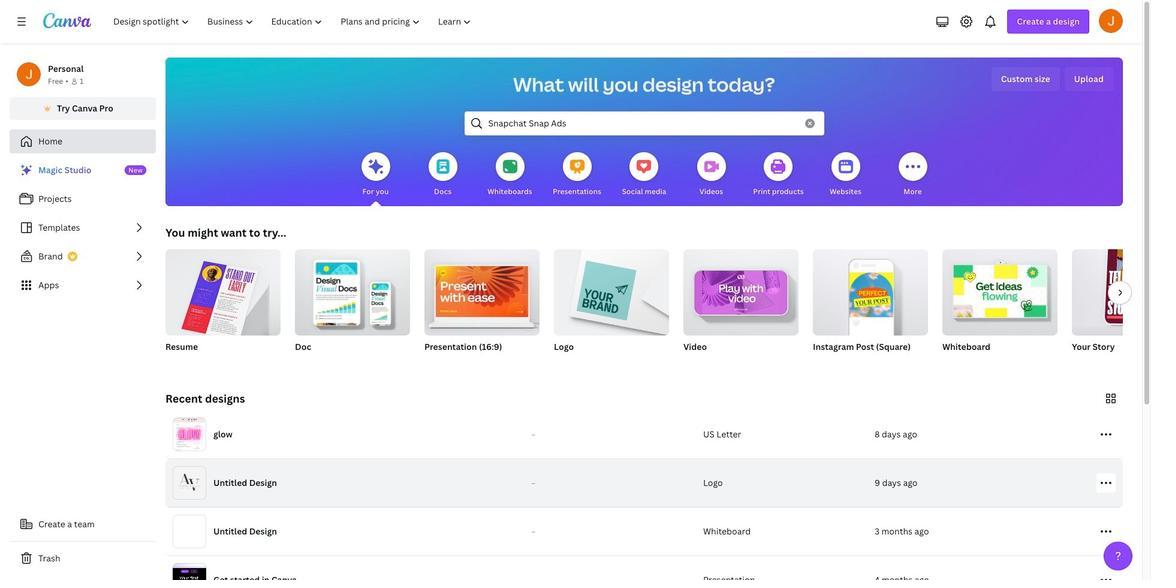 Task type: vqa. For each thing, say whether or not it's contained in the screenshot.
co-
no



Task type: describe. For each thing, give the bounding box(es) containing it.
jeremy miller image
[[1099, 9, 1123, 33]]

top level navigation element
[[106, 10, 482, 34]]



Task type: locate. For each thing, give the bounding box(es) containing it.
Search search field
[[489, 112, 798, 135]]

list
[[10, 158, 156, 297]]

None search field
[[465, 112, 824, 136]]

group
[[1072, 242, 1152, 368], [1072, 242, 1152, 336], [295, 245, 410, 368], [295, 245, 410, 336], [425, 245, 540, 368], [425, 245, 540, 336], [554, 245, 669, 368], [554, 245, 669, 336], [684, 245, 799, 368], [684, 245, 799, 336], [813, 245, 928, 368], [813, 245, 928, 336], [943, 245, 1058, 368], [943, 245, 1058, 336], [166, 250, 281, 368]]



